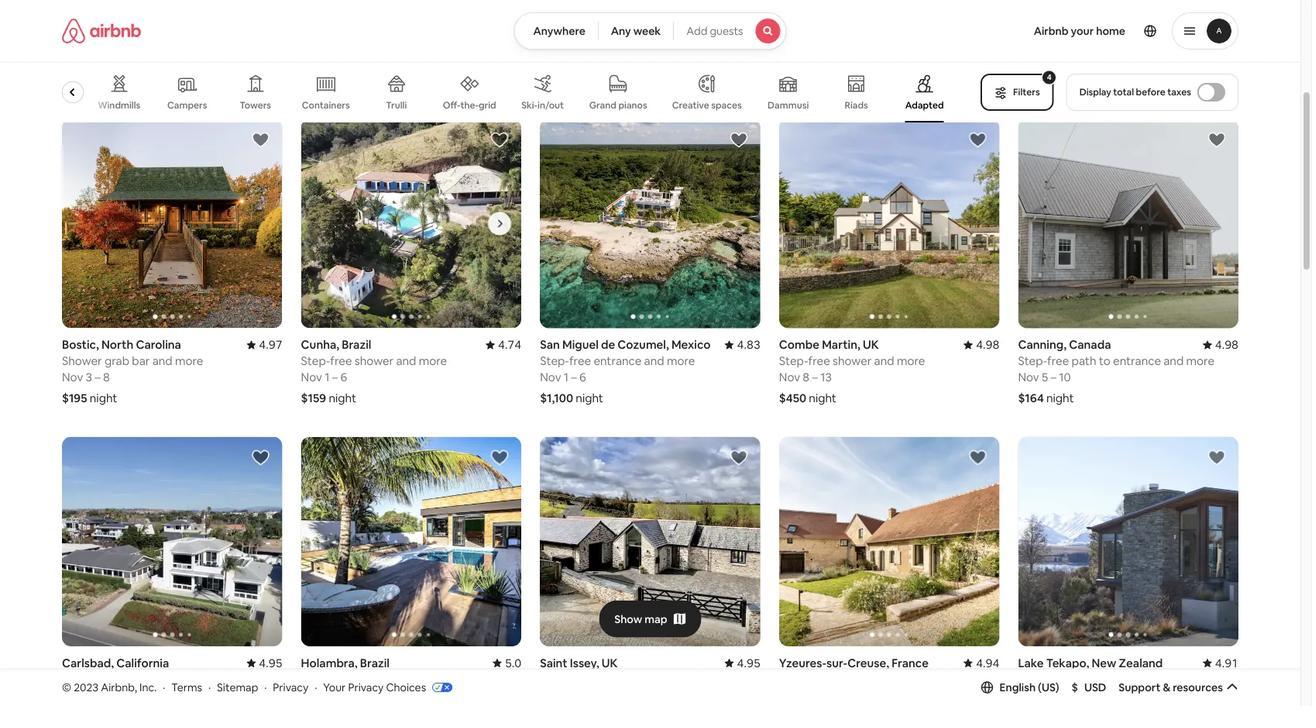 Task type: vqa. For each thing, say whether or not it's contained in the screenshot.


Task type: locate. For each thing, give the bounding box(es) containing it.
free down "cunha,"
[[330, 354, 352, 369]]

show map button
[[599, 600, 702, 638]]

group for lake tekapo, new zealand
[[1019, 437, 1239, 646]]

italy inside volterra, italy shower grab bar and more nov 1 – 8 $1,168 night
[[112, 19, 135, 34]]

dec for 5
[[62, 688, 84, 703]]

houseboats
[[20, 99, 73, 111]]

more inside lake tekapo, new zealand pool or hot tub hoist and more dec 1 – 6
[[1152, 672, 1180, 687]]

shower inside carbonera, italy step-free shower and more nov 6 – 11 $223
[[833, 36, 872, 51]]

dec down pool
[[1019, 688, 1040, 703]]

brazil up your privacy choices
[[360, 655, 390, 670]]

step- down "cunha,"
[[301, 354, 330, 369]]

more inside combe martin, uk step-free shower and more nov 8 – 13 $450 night
[[897, 354, 926, 369]]

0 horizontal spatial 4.95 out of 5 average rating image
[[247, 655, 283, 670]]

6 inside "bracklesham bay, uk step-free entrance and more nov 1 – 6 $415 night"
[[1058, 52, 1065, 67]]

free inside the san miguel de cozumel, mexico step-free entrance and more nov 1 – 6 $1,100 night
[[570, 354, 591, 369]]

dec inside dahlonega, georgia shower grab bar and more dec 10 – 15 $190
[[540, 52, 562, 67]]

bar for carlsbad,
[[132, 672, 150, 687]]

grab inside holambra, brazil shower grab bar and more nov 1 – 6
[[344, 672, 369, 687]]

0 vertical spatial 10
[[565, 52, 576, 67]]

1 up $1,100
[[564, 370, 569, 385]]

uk inside "bracklesham bay, uk step-free entrance and more nov 1 – 6 $415 night"
[[1115, 19, 1132, 34]]

· left privacy link
[[264, 680, 267, 694]]

0 horizontal spatial uk
[[602, 655, 618, 670]]

– up containers
[[332, 52, 338, 67]]

©
[[62, 680, 71, 694]]

$
[[1072, 680, 1079, 694]]

zealand
[[1120, 655, 1164, 670]]

0 horizontal spatial 4.98
[[737, 19, 761, 34]]

entrance inside the san miguel de cozumel, mexico step-free entrance and more nov 1 – 6 $1,100 night
[[594, 354, 642, 369]]

1 horizontal spatial 4.97
[[1216, 19, 1239, 34]]

dec up the $190
[[540, 52, 562, 67]]

airbnb your home
[[1034, 24, 1126, 38]]

free inside carbonera, italy step-free shower and more nov 6 – 11 $223
[[809, 36, 831, 51]]

group
[[20, 62, 963, 122], [62, 119, 283, 328], [301, 119, 522, 328], [540, 119, 761, 328], [780, 119, 1000, 328], [1019, 119, 1239, 328], [62, 437, 283, 646], [301, 437, 522, 646], [540, 437, 761, 646], [780, 437, 1000, 646], [1019, 437, 1239, 646]]

miguel
[[563, 337, 599, 352]]

night right $194
[[329, 73, 357, 88]]

and inside yzeures-sur-creuse, france toilet grab bar and more
[[860, 672, 880, 687]]

0 horizontal spatial 4.97
[[259, 337, 283, 352]]

carbonera, italy step-free shower and more nov 6 – 11 $223
[[780, 19, 926, 88]]

– down "cunha,"
[[332, 370, 338, 385]]

and inside "bracklesham bay, uk step-free entrance and more nov 1 – 6 $415 night"
[[1123, 36, 1143, 51]]

add to wishlist: carlsbad, california image
[[252, 449, 270, 467]]

more
[[175, 36, 203, 51], [653, 36, 682, 51], [897, 36, 926, 51], [1146, 36, 1174, 51], [175, 354, 203, 369], [419, 354, 447, 369], [667, 354, 695, 369], [897, 354, 926, 369], [1187, 354, 1215, 369], [175, 672, 203, 687], [414, 672, 443, 687], [658, 672, 687, 687], [882, 672, 910, 687], [1152, 672, 1180, 687]]

more inside "bracklesham bay, uk step-free entrance and more nov 1 – 6 $415 night"
[[1146, 36, 1174, 51]]

uk right bay,
[[1115, 19, 1132, 34]]

night
[[97, 73, 125, 88], [329, 73, 357, 88], [1046, 73, 1074, 88], [90, 391, 117, 406], [329, 391, 357, 406], [576, 391, 604, 406], [809, 391, 837, 406], [1047, 391, 1075, 406]]

italy right carbonera,
[[843, 19, 867, 34]]

10 inside dahlonega, georgia shower grab bar and more dec 10 – 15 $190
[[565, 52, 576, 67]]

shower inside dahlonega, georgia shower grab bar and more dec 10 – 15 $190
[[540, 36, 580, 51]]

group containing houseboats
[[20, 62, 963, 122]]

– down holambra,
[[332, 688, 338, 703]]

spaces
[[712, 99, 743, 111]]

2023
[[74, 680, 99, 694]]

group for saint issey, uk
[[540, 437, 761, 646]]

ski-
[[522, 99, 538, 111]]

step- inside combe martin, uk step-free shower and more nov 8 – 13 $450 night
[[780, 354, 809, 369]]

uk right martin,
[[863, 337, 880, 352]]

8 down volterra,
[[101, 52, 108, 67]]

uk inside saint issey, uk step-free shower and more
[[602, 655, 618, 670]]

4.95
[[259, 655, 283, 670], [737, 655, 761, 670]]

8 left 13
[[803, 370, 810, 385]]

bar inside dahlonega, georgia shower grab bar and more dec 10 – 15 $190
[[610, 36, 628, 51]]

grab down sur-
[[812, 672, 837, 687]]

free down canning,
[[1048, 354, 1070, 369]]

6 inside the san miguel de cozumel, mexico step-free entrance and more nov 1 – 6 $1,100 night
[[580, 370, 587, 385]]

5 inside canning, canada step-free path to entrance and more nov 5 – 10 $164 night
[[1042, 370, 1049, 385]]

nov left 3
[[62, 370, 83, 385]]

0 vertical spatial 4.97 out of 5 average rating image
[[1203, 19, 1239, 34]]

0 horizontal spatial 10
[[104, 688, 115, 703]]

tub
[[1079, 672, 1098, 687]]

8 inside combe martin, uk step-free shower and more nov 8 – 13 $450 night
[[803, 370, 810, 385]]

nov up $164
[[1019, 370, 1040, 385]]

add to wishlist: san miguel de cozumel, mexico image
[[730, 130, 749, 149]]

uk right issey,
[[602, 655, 618, 670]]

2 horizontal spatial 4.98 out of 5 average rating image
[[1203, 337, 1239, 352]]

resources
[[1174, 680, 1224, 694]]

– up $1,168 on the left top
[[93, 52, 99, 67]]

entrance right the to on the right
[[1114, 354, 1162, 369]]

night down 3
[[90, 391, 117, 406]]

free inside "bracklesham bay, uk step-free entrance and more nov 1 – 6 $415 night"
[[1048, 36, 1070, 51]]

– right 3
[[95, 370, 101, 385]]

10 right 2023
[[104, 688, 115, 703]]

brazil
[[342, 337, 371, 352], [360, 655, 390, 670]]

nov inside the san miguel de cozumel, mexico step-free entrance and more nov 1 – 6 $1,100 night
[[540, 370, 561, 385]]

airbnb your home link
[[1025, 15, 1135, 47]]

0 horizontal spatial dec
[[62, 688, 84, 703]]

group for combe martin, uk
[[780, 119, 1000, 328]]

$190
[[540, 73, 566, 88]]

entrance down 'de'
[[594, 354, 642, 369]]

and inside the san miguel de cozumel, mexico step-free entrance and more nov 1 – 6 $1,100 night
[[645, 354, 665, 369]]

1 horizontal spatial privacy
[[348, 680, 384, 694]]

grab inside the carlsbad, california shower grab bar and more dec 5 – 10
[[105, 672, 129, 687]]

path
[[1072, 354, 1097, 369]]

1 horizontal spatial 4.98
[[977, 337, 1000, 352]]

and inside canning, canada step-free path to entrance and more nov 5 – 10 $164 night
[[1164, 354, 1184, 369]]

free down issey,
[[570, 672, 591, 687]]

show map
[[615, 612, 668, 626]]

free down miguel
[[570, 354, 591, 369]]

10 inside the carlsbad, california shower grab bar and more dec 5 – 10
[[104, 688, 115, 703]]

4.98 out of 5 average rating image
[[725, 19, 761, 34], [964, 337, 1000, 352], [1203, 337, 1239, 352]]

1 down or
[[1043, 688, 1048, 703]]

night inside the san miguel de cozumel, mexico step-free entrance and more nov 1 – 6 $1,100 night
[[576, 391, 604, 406]]

0 vertical spatial brazil
[[342, 337, 371, 352]]

1 horizontal spatial 5
[[1042, 370, 1049, 385]]

nov up $194
[[301, 52, 322, 67]]

brazil inside cunha, brazil step-free shower and more nov 1 – 6 $159 night
[[342, 337, 371, 352]]

step- down carbonera,
[[780, 36, 809, 51]]

8 right 3
[[103, 370, 110, 385]]

shower down bostic,
[[62, 354, 102, 369]]

bar down georgia
[[610, 36, 628, 51]]

and inside lake tekapo, new zealand pool or hot tub hoist and more dec 1 – 6
[[1129, 672, 1149, 687]]

step-
[[780, 36, 809, 51], [1019, 36, 1048, 51], [301, 354, 330, 369], [540, 354, 570, 369], [780, 354, 809, 369], [1019, 354, 1048, 369], [540, 672, 570, 687]]

4.95 up privacy link
[[259, 655, 283, 670]]

hoist
[[1100, 672, 1126, 687]]

– down 'airbnb'
[[1050, 52, 1056, 67]]

shower inside the carlsbad, california shower grab bar and more dec 5 – 10
[[62, 672, 102, 687]]

nov up "$450"
[[780, 370, 801, 385]]

group for bostic, north carolina
[[62, 119, 283, 328]]

free up '11'
[[809, 36, 831, 51]]

step- down the bracklesham
[[1019, 36, 1048, 51]]

5.0
[[505, 655, 522, 670]]

step- down canning,
[[1019, 354, 1048, 369]]

1 italy from the left
[[112, 19, 135, 34]]

1 up $159
[[325, 370, 330, 385]]

in/out
[[538, 99, 565, 111]]

night inside bostic, north carolina shower grab bar and more nov 3 – 8 $195 night
[[90, 391, 117, 406]]

· right the terms on the bottom
[[208, 680, 211, 694]]

your
[[323, 680, 346, 694]]

grab up 15
[[583, 36, 608, 51]]

your privacy choices link
[[323, 680, 453, 695]]

1
[[86, 52, 91, 67], [325, 52, 330, 67], [1042, 52, 1047, 67], [325, 370, 330, 385], [564, 370, 569, 385], [325, 688, 330, 703], [1043, 688, 1048, 703]]

grab down north
[[105, 354, 129, 369]]

grab down california on the bottom left of the page
[[105, 672, 129, 687]]

canning,
[[1019, 337, 1067, 352]]

bar up windmills
[[132, 36, 150, 51]]

– left '11'
[[813, 52, 818, 67]]

terms link
[[172, 680, 202, 694]]

nov up $1,100
[[540, 370, 561, 385]]

adapted
[[906, 99, 945, 111]]

georgia
[[605, 19, 649, 34]]

containers
[[302, 99, 351, 111]]

more inside yzeures-sur-creuse, france toilet grab bar and more
[[882, 672, 910, 687]]

shower down dahlonega,
[[540, 36, 580, 51]]

step- inside cunha, brazil step-free shower and more nov 1 – 6 $159 night
[[301, 354, 330, 369]]

$1,100
[[540, 391, 574, 406]]

more inside the carlsbad, california shower grab bar and more dec 5 – 10
[[175, 672, 203, 687]]

· left the 'your'
[[315, 680, 317, 694]]

night right $415
[[1046, 73, 1074, 88]]

shower down carlsbad, at the bottom left
[[62, 672, 102, 687]]

bar down "carolina"
[[132, 354, 150, 369]]

10 left 15
[[565, 52, 576, 67]]

5 up $164
[[1042, 370, 1049, 385]]

2 horizontal spatial 4.98
[[1216, 337, 1239, 352]]

4.98 for combe martin, uk step-free shower and more nov 8 – 13 $450 night
[[977, 337, 1000, 352]]

2 horizontal spatial uk
[[1115, 19, 1132, 34]]

bracklesham bay, uk step-free entrance and more nov 1 – 6 $415 night
[[1019, 19, 1174, 88]]

any week
[[611, 24, 661, 38]]

1 down holambra,
[[325, 688, 330, 703]]

grab inside bostic, north carolina shower grab bar and more nov 3 – 8 $195 night
[[105, 354, 129, 369]]

© 2023 airbnb, inc. ·
[[62, 680, 165, 694]]

carlsbad,
[[62, 655, 114, 670]]

1 horizontal spatial italy
[[843, 19, 867, 34]]

english (us) button
[[982, 680, 1060, 694]]

shower for holambra,
[[301, 672, 341, 687]]

english (us)
[[1000, 680, 1060, 694]]

1 vertical spatial 5
[[86, 688, 93, 703]]

bar inside holambra, brazil shower grab bar and more nov 1 – 6
[[371, 672, 389, 687]]

volterra, italy shower grab bar and more nov 1 – 8 $1,168 night
[[62, 19, 203, 88]]

1 inside holambra, brazil shower grab bar and more nov 1 – 6
[[325, 688, 330, 703]]

4.95 out of 5 average rating image
[[247, 655, 283, 670], [725, 655, 761, 670]]

free inside combe martin, uk step-free shower and more nov 8 – 13 $450 night
[[809, 354, 831, 369]]

– up $1,100
[[571, 370, 577, 385]]

– right ©
[[95, 688, 101, 703]]

shower
[[62, 36, 102, 51], [540, 36, 580, 51], [62, 354, 102, 369], [62, 672, 102, 687], [301, 672, 341, 687]]

uk for bracklesham bay, uk
[[1115, 19, 1132, 34]]

10 down canning,
[[1060, 370, 1072, 385]]

grab for holambra,
[[344, 672, 369, 687]]

night right $159
[[329, 391, 357, 406]]

free up 13
[[809, 354, 831, 369]]

bar down sur-
[[839, 672, 857, 687]]

– inside dahlonega, georgia shower grab bar and more dec 10 – 15 $190
[[579, 52, 585, 67]]

– left 13
[[813, 370, 818, 385]]

shower down volterra,
[[62, 36, 102, 51]]

group for holambra, brazil
[[301, 437, 522, 646]]

grab inside dahlonega, georgia shower grab bar and more dec 10 – 15 $190
[[583, 36, 608, 51]]

(us)
[[1039, 680, 1060, 694]]

home
[[1097, 24, 1126, 38]]

add guests button
[[674, 12, 787, 50]]

airbnb,
[[101, 680, 137, 694]]

night up windmills
[[97, 73, 125, 88]]

nov up $415
[[1019, 52, 1040, 67]]

support & resources
[[1119, 680, 1224, 694]]

1 horizontal spatial 4.97 out of 5 average rating image
[[1203, 19, 1239, 34]]

$195
[[62, 391, 87, 406]]

1 vertical spatial brazil
[[360, 655, 390, 670]]

saint
[[540, 655, 568, 670]]

6 inside carbonera, italy step-free shower and more nov 6 – 11 $223
[[803, 52, 810, 67]]

grab for dahlonega,
[[583, 36, 608, 51]]

– down canning,
[[1051, 370, 1057, 385]]

– left 15
[[579, 52, 585, 67]]

add to wishlist: bostic, north carolina image
[[252, 130, 270, 149]]

bar
[[132, 36, 150, 51], [610, 36, 628, 51], [132, 354, 150, 369], [132, 672, 150, 687], [371, 672, 389, 687], [839, 672, 857, 687]]

1 up $1,168 on the left top
[[86, 52, 91, 67]]

windmills
[[98, 99, 141, 111]]

uk
[[1115, 19, 1132, 34], [863, 337, 880, 352], [602, 655, 618, 670]]

1 4.95 from the left
[[259, 655, 283, 670]]

brazil right "cunha,"
[[342, 337, 371, 352]]

entrance down bay,
[[1072, 36, 1120, 51]]

5 right ©
[[86, 688, 93, 703]]

– down or
[[1050, 688, 1056, 703]]

shower inside combe martin, uk step-free shower and more nov 8 – 13 $450 night
[[833, 354, 872, 369]]

None search field
[[514, 12, 787, 50]]

· right inc.
[[163, 680, 165, 694]]

8 inside volterra, italy shower grab bar and more nov 1 – 8 $1,168 night
[[101, 52, 108, 67]]

step- down saint
[[540, 672, 570, 687]]

1 vertical spatial 4.97
[[259, 337, 283, 352]]

bar down california on the bottom left of the page
[[132, 672, 150, 687]]

1 vertical spatial uk
[[863, 337, 880, 352]]

grab for carlsbad,
[[105, 672, 129, 687]]

and
[[152, 36, 173, 51], [631, 36, 651, 51], [875, 36, 895, 51], [1123, 36, 1143, 51], [152, 354, 173, 369], [396, 354, 417, 369], [645, 354, 665, 369], [875, 354, 895, 369], [1164, 354, 1184, 369], [152, 672, 173, 687], [392, 672, 412, 687], [636, 672, 656, 687], [860, 672, 880, 687], [1129, 672, 1149, 687]]

night right $164
[[1047, 391, 1075, 406]]

off-
[[444, 99, 461, 111]]

group for cunha, brazil
[[301, 119, 522, 328]]

4.95 out of 5 average rating image up terms · sitemap · privacy
[[247, 655, 283, 670]]

cunha,
[[301, 337, 340, 352]]

1 horizontal spatial dec
[[540, 52, 562, 67]]

nov up $1,168 on the left top
[[62, 52, 83, 67]]

0 horizontal spatial 4.98 out of 5 average rating image
[[725, 19, 761, 34]]

1 vertical spatial 4.97 out of 5 average rating image
[[247, 337, 283, 352]]

10 inside canning, canada step-free path to entrance and more nov 5 – 10 $164 night
[[1060, 370, 1072, 385]]

0 horizontal spatial privacy
[[273, 680, 309, 694]]

more inside cunha, brazil step-free shower and more nov 1 – 6 $159 night
[[419, 354, 447, 369]]

1 up $194
[[325, 52, 330, 67]]

and inside combe martin, uk step-free shower and more nov 8 – 13 $450 night
[[875, 354, 895, 369]]

privacy left the 'your'
[[273, 680, 309, 694]]

4.98 for dahlonega, georgia shower grab bar and more dec 10 – 15 $190
[[737, 19, 761, 34]]

nov inside canning, canada step-free path to entrance and more nov 5 – 10 $164 night
[[1019, 370, 1040, 385]]

map
[[645, 612, 668, 626]]

step- inside the san miguel de cozumel, mexico step-free entrance and more nov 1 – 6 $1,100 night
[[540, 354, 570, 369]]

1 horizontal spatial 10
[[565, 52, 576, 67]]

nov left the 'your'
[[301, 688, 322, 703]]

10
[[565, 52, 576, 67], [1060, 370, 1072, 385], [104, 688, 115, 703]]

night down 13
[[809, 391, 837, 406]]

1 horizontal spatial 4.98 out of 5 average rating image
[[964, 337, 1000, 352]]

0 horizontal spatial 5
[[86, 688, 93, 703]]

yzeures-sur-creuse, france toilet grab bar and more
[[780, 655, 929, 687]]

canning, canada step-free path to entrance and more nov 5 – 10 $164 night
[[1019, 337, 1215, 406]]

add to wishlist: cunha, brazil image
[[491, 130, 509, 149]]

2 vertical spatial 10
[[104, 688, 115, 703]]

bar for dahlonega,
[[610, 36, 628, 51]]

lake tekapo, new zealand pool or hot tub hoist and more dec 1 – 6
[[1019, 655, 1180, 703]]

step- down san at top left
[[540, 354, 570, 369]]

more inside volterra, italy shower grab bar and more nov 1 – 8 $1,168 night
[[175, 36, 203, 51]]

bar inside the carlsbad, california shower grab bar and more dec 5 – 10
[[132, 672, 150, 687]]

– inside combe martin, uk step-free shower and more nov 8 – 13 $450 night
[[813, 370, 818, 385]]

more inside dahlonega, georgia shower grab bar and more dec 10 – 15 $190
[[653, 36, 682, 51]]

sitemap
[[217, 680, 258, 694]]

anywhere
[[534, 24, 586, 38]]

0 horizontal spatial italy
[[112, 19, 135, 34]]

english
[[1000, 680, 1036, 694]]

1 horizontal spatial 4.95
[[737, 655, 761, 670]]

0 horizontal spatial 4.95
[[259, 655, 283, 670]]

de
[[601, 337, 615, 352]]

night right $1,100
[[576, 391, 604, 406]]

1 inside volterra, italy shower grab bar and more nov 1 – 8 $1,168 night
[[86, 52, 91, 67]]

and inside carbonera, italy step-free shower and more nov 6 – 11 $223
[[875, 36, 895, 51]]

nov inside carbonera, italy step-free shower and more nov 6 – 11 $223
[[780, 52, 801, 67]]

brazil inside holambra, brazil shower grab bar and more nov 1 – 6
[[360, 655, 390, 670]]

1 up $415
[[1042, 52, 1047, 67]]

italy right volterra,
[[112, 19, 135, 34]]

0 vertical spatial 5
[[1042, 370, 1049, 385]]

2 4.95 out of 5 average rating image from the left
[[725, 655, 761, 670]]

4.74 out of 5 average rating image
[[486, 337, 522, 352]]

saint issey, uk step-free shower and more
[[540, 655, 687, 687]]

4.94 out of 5 average rating image
[[964, 655, 1000, 670]]

grab down volterra,
[[105, 36, 129, 51]]

shower inside volterra, italy shower grab bar and more nov 1 – 8 $1,168 night
[[62, 36, 102, 51]]

0 vertical spatial uk
[[1115, 19, 1132, 34]]

0 horizontal spatial 4.97 out of 5 average rating image
[[247, 337, 283, 352]]

4.97 out of 5 average rating image
[[1203, 19, 1239, 34], [247, 337, 283, 352]]

4.95 left yzeures-
[[737, 655, 761, 670]]

dec down carlsbad, at the bottom left
[[62, 688, 84, 703]]

1 · from the left
[[163, 680, 165, 694]]

– inside "bracklesham bay, uk step-free entrance and more nov 1 – 6 $415 night"
[[1050, 52, 1056, 67]]

1 horizontal spatial uk
[[863, 337, 880, 352]]

nov up "$223"
[[780, 52, 801, 67]]

carolina
[[136, 337, 181, 352]]

nov inside nov 1 – 6 $194 night
[[301, 52, 322, 67]]

none search field containing anywhere
[[514, 12, 787, 50]]

free down the bracklesham
[[1048, 36, 1070, 51]]

shower down holambra,
[[301, 672, 341, 687]]

group for canning, canada
[[1019, 119, 1239, 328]]

13
[[821, 370, 832, 385]]

bar right the 'your'
[[371, 672, 389, 687]]

$415
[[1019, 73, 1044, 88]]

2 vertical spatial uk
[[602, 655, 618, 670]]

privacy right the 'your'
[[348, 680, 384, 694]]

4.95 out of 5 average rating image left yzeures-
[[725, 655, 761, 670]]

your privacy choices
[[323, 680, 426, 694]]

2 italy from the left
[[843, 19, 867, 34]]

2 horizontal spatial dec
[[1019, 688, 1040, 703]]

0 vertical spatial 4.97
[[1216, 19, 1239, 34]]

carbonera,
[[780, 19, 841, 34]]

grab inside volterra, italy shower grab bar and more nov 1 – 8 $1,168 night
[[105, 36, 129, 51]]

step- down "combe" on the top of page
[[780, 354, 809, 369]]

italy inside carbonera, italy step-free shower and more nov 6 – 11 $223
[[843, 19, 867, 34]]

1 vertical spatial 10
[[1060, 370, 1072, 385]]

nov up $159
[[301, 370, 322, 385]]

1 horizontal spatial 4.95 out of 5 average rating image
[[725, 655, 761, 670]]

grab down holambra,
[[344, 672, 369, 687]]

bar for holambra,
[[371, 672, 389, 687]]

2 horizontal spatial 10
[[1060, 370, 1072, 385]]



Task type: describe. For each thing, give the bounding box(es) containing it.
bostic,
[[62, 337, 99, 352]]

shower inside cunha, brazil step-free shower and more nov 1 – 6 $159 night
[[355, 354, 394, 369]]

creative
[[673, 99, 710, 111]]

canada
[[1070, 337, 1112, 352]]

and inside bostic, north carolina shower grab bar and more nov 3 – 8 $195 night
[[152, 354, 173, 369]]

night inside nov 1 – 6 $194 night
[[329, 73, 357, 88]]

riads
[[846, 99, 869, 111]]

add to wishlist: canning, canada image
[[1208, 130, 1227, 149]]

add
[[687, 24, 708, 38]]

4.98 out of 5 average rating image for combe martin, uk step-free shower and more nov 8 – 13 $450 night
[[964, 337, 1000, 352]]

shower for carlsbad,
[[62, 672, 102, 687]]

4.98 out of 5 average rating image for dahlonega, georgia shower grab bar and more dec 10 – 15 $190
[[725, 19, 761, 34]]

more inside canning, canada step-free path to entrance and more nov 5 – 10 $164 night
[[1187, 354, 1215, 369]]

4.74
[[498, 337, 522, 352]]

sitemap link
[[217, 680, 258, 694]]

more inside holambra, brazil shower grab bar and more nov 1 – 6
[[414, 672, 443, 687]]

– inside cunha, brazil step-free shower and more nov 1 – 6 $159 night
[[332, 370, 338, 385]]

nov inside "bracklesham bay, uk step-free entrance and more nov 1 – 6 $415 night"
[[1019, 52, 1040, 67]]

1 inside nov 1 – 6 $194 night
[[325, 52, 330, 67]]

4.97 for bostic, north carolina shower grab bar and more nov 3 – 8 $195 night
[[259, 337, 283, 352]]

bracklesham
[[1019, 19, 1089, 34]]

cozumel,
[[618, 337, 669, 352]]

$450
[[780, 391, 807, 406]]

combe
[[780, 337, 820, 352]]

toilet
[[780, 672, 809, 687]]

and inside cunha, brazil step-free shower and more nov 1 – 6 $159 night
[[396, 354, 417, 369]]

france
[[892, 655, 929, 670]]

and inside volterra, italy shower grab bar and more nov 1 – 8 $1,168 night
[[152, 36, 173, 51]]

1 inside the san miguel de cozumel, mexico step-free entrance and more nov 1 – 6 $1,100 night
[[564, 370, 569, 385]]

add to wishlist: lake tekapo, new zealand image
[[1208, 449, 1227, 467]]

– inside holambra, brazil shower grab bar and more nov 1 – 6
[[332, 688, 338, 703]]

sur-
[[827, 655, 848, 670]]

filters
[[1014, 86, 1041, 98]]

6 inside nov 1 – 6 $194 night
[[341, 52, 347, 67]]

night inside "bracklesham bay, uk step-free entrance and more nov 1 – 6 $415 night"
[[1046, 73, 1074, 88]]

taxes
[[1168, 86, 1192, 98]]

entrance inside canning, canada step-free path to entrance and more nov 5 – 10 $164 night
[[1114, 354, 1162, 369]]

5 inside the carlsbad, california shower grab bar and more dec 5 – 10
[[86, 688, 93, 703]]

4.92
[[498, 19, 522, 34]]

uk for combe martin, uk
[[863, 337, 880, 352]]

4.92 out of 5 average rating image
[[486, 19, 522, 34]]

show
[[615, 612, 643, 626]]

4 · from the left
[[315, 680, 317, 694]]

bar inside bostic, north carolina shower grab bar and more nov 3 – 8 $195 night
[[132, 354, 150, 369]]

$164
[[1019, 391, 1045, 406]]

brazil for shower
[[342, 337, 371, 352]]

grid
[[479, 99, 497, 111]]

group for carlsbad, california
[[62, 437, 283, 646]]

shower inside bostic, north carolina shower grab bar and more nov 3 – 8 $195 night
[[62, 354, 102, 369]]

4.98 for canning, canada step-free path to entrance and more nov 5 – 10 $164 night
[[1216, 337, 1239, 352]]

free inside saint issey, uk step-free shower and more
[[570, 672, 591, 687]]

italy for volterra, italy
[[112, 19, 135, 34]]

trulli
[[387, 99, 408, 111]]

your
[[1072, 24, 1095, 38]]

night inside cunha, brazil step-free shower and more nov 1 – 6 $159 night
[[329, 391, 357, 406]]

any week button
[[598, 12, 674, 50]]

mexico
[[672, 337, 711, 352]]

privacy link
[[273, 680, 309, 694]]

&
[[1164, 680, 1171, 694]]

grab inside yzeures-sur-creuse, france toilet grab bar and more
[[812, 672, 837, 687]]

– inside nov 1 – 6 $194 night
[[332, 52, 338, 67]]

2 4.95 from the left
[[737, 655, 761, 670]]

1 inside "bracklesham bay, uk step-free entrance and more nov 1 – 6 $415 night"
[[1042, 52, 1047, 67]]

add guests
[[687, 24, 744, 38]]

1 privacy from the left
[[273, 680, 309, 694]]

bar for volterra,
[[132, 36, 150, 51]]

$159
[[301, 391, 326, 406]]

nov inside cunha, brazil step-free shower and more nov 1 – 6 $159 night
[[301, 370, 322, 385]]

night inside combe martin, uk step-free shower and more nov 8 – 13 $450 night
[[809, 391, 837, 406]]

– inside carbonera, italy step-free shower and more nov 6 – 11 $223
[[813, 52, 818, 67]]

entrance inside "bracklesham bay, uk step-free entrance and more nov 1 – 6 $415 night"
[[1072, 36, 1120, 51]]

off-the-grid
[[444, 99, 497, 111]]

italy for carbonera, italy
[[843, 19, 867, 34]]

and inside the carlsbad, california shower grab bar and more dec 5 – 10
[[152, 672, 173, 687]]

before
[[1137, 86, 1166, 98]]

the-
[[461, 99, 479, 111]]

2 privacy from the left
[[348, 680, 384, 694]]

4.97 for bracklesham bay, uk step-free entrance and more nov 1 – 6 $415 night
[[1216, 19, 1239, 34]]

display total before taxes button
[[1067, 74, 1239, 111]]

free inside canning, canada step-free path to entrance and more nov 5 – 10 $164 night
[[1048, 354, 1070, 369]]

any
[[611, 24, 631, 38]]

night inside volterra, italy shower grab bar and more nov 1 – 8 $1,168 night
[[97, 73, 125, 88]]

ski-in/out
[[522, 99, 565, 111]]

3
[[86, 370, 92, 385]]

week
[[634, 24, 661, 38]]

and inside saint issey, uk step-free shower and more
[[636, 672, 656, 687]]

terms
[[172, 680, 202, 694]]

more inside saint issey, uk step-free shower and more
[[658, 672, 687, 687]]

bostic, north carolina shower grab bar and more nov 3 – 8 $195 night
[[62, 337, 203, 406]]

brazil for bar
[[360, 655, 390, 670]]

inc.
[[140, 680, 157, 694]]

– inside bostic, north carolina shower grab bar and more nov 3 – 8 $195 night
[[95, 370, 101, 385]]

6 inside holambra, brazil shower grab bar and more nov 1 – 6
[[341, 688, 347, 703]]

add to wishlist: yzeures-sur-creuse, france image
[[969, 449, 988, 467]]

issey,
[[570, 655, 599, 670]]

4.83 out of 5 average rating image
[[725, 337, 761, 352]]

step- inside canning, canada step-free path to entrance and more nov 5 – 10 $164 night
[[1019, 354, 1048, 369]]

grand
[[590, 99, 617, 111]]

4.97 out of 5 average rating image for bostic, north carolina shower grab bar and more nov 3 – 8 $195 night
[[247, 337, 283, 352]]

new
[[1092, 655, 1117, 670]]

15
[[587, 52, 599, 67]]

choices
[[386, 680, 426, 694]]

martin,
[[822, 337, 861, 352]]

1 inside cunha, brazil step-free shower and more nov 1 – 6 $159 night
[[325, 370, 330, 385]]

dahlonega,
[[540, 19, 603, 34]]

holambra,
[[301, 655, 358, 670]]

– inside the san miguel de cozumel, mexico step-free entrance and more nov 1 – 6 $1,100 night
[[571, 370, 577, 385]]

4.97 out of 5 average rating image for bracklesham bay, uk step-free entrance and more nov 1 – 6 $415 night
[[1203, 19, 1239, 34]]

grand pianos
[[590, 99, 648, 111]]

group for yzeures-sur-creuse, france
[[780, 437, 1000, 646]]

combe martin, uk step-free shower and more nov 8 – 13 $450 night
[[780, 337, 926, 406]]

to
[[1100, 354, 1111, 369]]

grab for volterra,
[[105, 36, 129, 51]]

profile element
[[806, 0, 1239, 62]]

and inside holambra, brazil shower grab bar and more nov 1 – 6
[[392, 672, 412, 687]]

5.0 out of 5 average rating image
[[493, 655, 522, 670]]

$ usd
[[1072, 680, 1107, 694]]

group for san miguel de cozumel, mexico
[[540, 119, 761, 328]]

6 inside lake tekapo, new zealand pool or hot tub hoist and more dec 1 – 6
[[1059, 688, 1065, 703]]

filters button
[[981, 74, 1055, 111]]

bay,
[[1091, 19, 1113, 34]]

shower for volterra,
[[62, 36, 102, 51]]

$1,168
[[62, 73, 95, 88]]

4.91
[[1216, 655, 1239, 670]]

free inside cunha, brazil step-free shower and more nov 1 – 6 $159 night
[[330, 354, 352, 369]]

and inside dahlonega, georgia shower grab bar and more dec 10 – 15 $190
[[631, 36, 651, 51]]

terms · sitemap · privacy
[[172, 680, 309, 694]]

– inside volterra, italy shower grab bar and more nov 1 – 8 $1,168 night
[[93, 52, 99, 67]]

step- inside "bracklesham bay, uk step-free entrance and more nov 1 – 6 $415 night"
[[1019, 36, 1048, 51]]

– inside canning, canada step-free path to entrance and more nov 5 – 10 $164 night
[[1051, 370, 1057, 385]]

nov inside holambra, brazil shower grab bar and more nov 1 – 6
[[301, 688, 322, 703]]

california
[[116, 655, 169, 670]]

more inside carbonera, italy step-free shower and more nov 6 – 11 $223
[[897, 36, 926, 51]]

more inside bostic, north carolina shower grab bar and more nov 3 – 8 $195 night
[[175, 354, 203, 369]]

– inside the carlsbad, california shower grab bar and more dec 5 – 10
[[95, 688, 101, 703]]

night inside canning, canada step-free path to entrance and more nov 5 – 10 $164 night
[[1047, 391, 1075, 406]]

carlsbad, california shower grab bar and more dec 5 – 10
[[62, 655, 203, 703]]

1 4.95 out of 5 average rating image from the left
[[247, 655, 283, 670]]

nov inside volterra, italy shower grab bar and more nov 1 – 8 $1,168 night
[[62, 52, 83, 67]]

– inside lake tekapo, new zealand pool or hot tub hoist and more dec 1 – 6
[[1050, 688, 1056, 703]]

step- inside carbonera, italy step-free shower and more nov 6 – 11 $223
[[780, 36, 809, 51]]

shower for dahlonega,
[[540, 36, 580, 51]]

dec inside lake tekapo, new zealand pool or hot tub hoist and more dec 1 – 6
[[1019, 688, 1040, 703]]

nov 1 – 6 $194 night
[[301, 52, 357, 88]]

or
[[1044, 672, 1056, 687]]

add to wishlist: combe martin, uk image
[[969, 130, 988, 149]]

north
[[101, 337, 133, 352]]

add to wishlist: holambra, brazil image
[[491, 449, 509, 467]]

display total before taxes
[[1080, 86, 1192, 98]]

towers
[[240, 99, 272, 111]]

bar inside yzeures-sur-creuse, france toilet grab bar and more
[[839, 672, 857, 687]]

cunha, brazil step-free shower and more nov 1 – 6 $159 night
[[301, 337, 447, 406]]

nov inside bostic, north carolina shower grab bar and more nov 3 – 8 $195 night
[[62, 370, 83, 385]]

3 · from the left
[[264, 680, 267, 694]]

yzeures-
[[780, 655, 827, 670]]

6 inside cunha, brazil step-free shower and more nov 1 – 6 $159 night
[[341, 370, 347, 385]]

4.98 out of 5 average rating image for canning, canada step-free path to entrance and more nov 5 – 10 $164 night
[[1203, 337, 1239, 352]]

support & resources button
[[1119, 680, 1239, 694]]

1 inside lake tekapo, new zealand pool or hot tub hoist and more dec 1 – 6
[[1043, 688, 1048, 703]]

$194
[[301, 73, 327, 88]]

add to wishlist: saint issey, uk image
[[730, 449, 749, 467]]

shower inside saint issey, uk step-free shower and more
[[594, 672, 633, 687]]

nov inside combe martin, uk step-free shower and more nov 8 – 13 $450 night
[[780, 370, 801, 385]]

lake
[[1019, 655, 1044, 670]]

$223
[[780, 73, 806, 88]]

8 inside bostic, north carolina shower grab bar and more nov 3 – 8 $195 night
[[103, 370, 110, 385]]

hot
[[1058, 672, 1076, 687]]

dec for 10
[[540, 52, 562, 67]]

4.91 out of 5 average rating image
[[1203, 655, 1239, 670]]

step- inside saint issey, uk step-free shower and more
[[540, 672, 570, 687]]

dahlonega, georgia shower grab bar and more dec 10 – 15 $190
[[540, 19, 682, 88]]

2 · from the left
[[208, 680, 211, 694]]

4.83
[[737, 337, 761, 352]]



